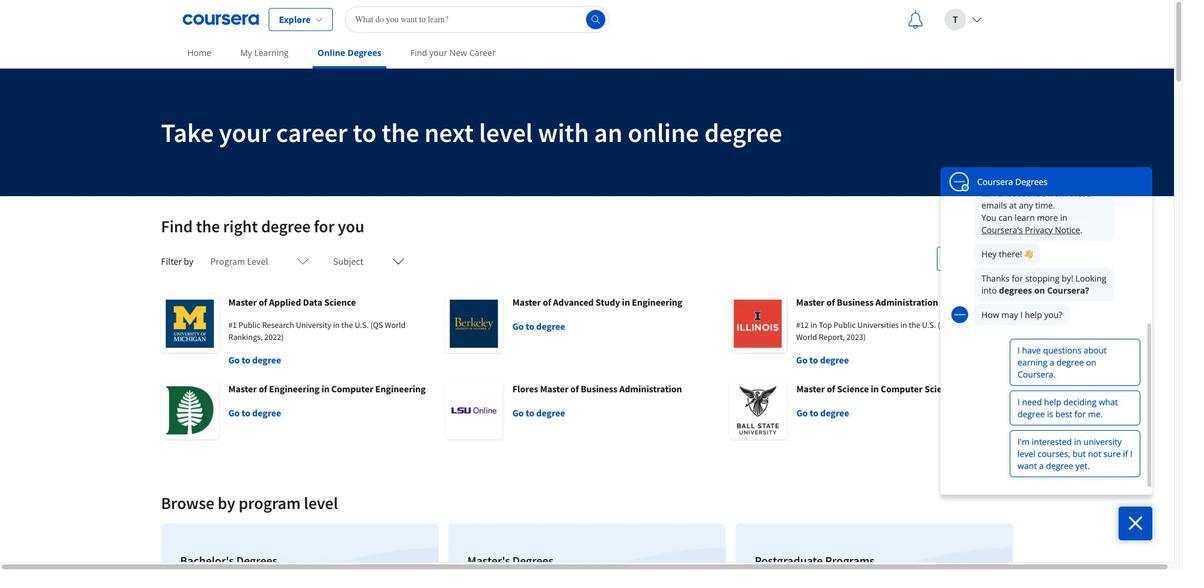 Task type: locate. For each thing, give the bounding box(es) containing it.
0 vertical spatial level
[[479, 116, 533, 149]]

filter
[[161, 255, 182, 267]]

the left (u.s.
[[909, 320, 921, 331]]

your left new
[[430, 47, 448, 58]]

degrees right the online
[[348, 47, 382, 58]]

#12
[[797, 320, 809, 331]]

of left applied
[[259, 296, 267, 308]]

degree
[[705, 116, 783, 149], [261, 216, 311, 237], [537, 320, 565, 332], [252, 354, 281, 366], [821, 354, 849, 366], [252, 407, 281, 419], [537, 407, 565, 419], [821, 407, 850, 419]]

rankings,
[[229, 332, 263, 343]]

of left advanced
[[543, 296, 552, 308]]

of
[[259, 296, 267, 308], [543, 296, 552, 308], [827, 296, 835, 308], [259, 383, 267, 395], [571, 383, 579, 395], [827, 383, 836, 395]]

1 computer from the left
[[332, 383, 374, 395]]

public
[[239, 320, 261, 331], [834, 320, 856, 331]]

program level
[[210, 255, 268, 267]]

master up #1
[[229, 296, 257, 308]]

0 vertical spatial business
[[837, 296, 874, 308]]

of down 2022)
[[259, 383, 267, 395]]

find your new career
[[411, 47, 496, 58]]

public inside the #12 in top public universities in the u.s. (u.s. news & world report, 2023)
[[834, 320, 856, 331]]

1 horizontal spatial computer
[[881, 383, 923, 395]]

of for master of advanced study in engineering
[[543, 296, 552, 308]]

master right flores
[[540, 383, 569, 395]]

u.s. inside "#1 public research university in the u.s. (qs world rankings, 2022)"
[[355, 320, 369, 331]]

public up rankings,
[[239, 320, 261, 331]]

1 horizontal spatial by
[[218, 493, 235, 514]]

1 public from the left
[[239, 320, 261, 331]]

None search field
[[345, 6, 610, 33]]

programs
[[826, 554, 875, 569]]

louisiana state university image
[[445, 382, 503, 440]]

the left (qs
[[342, 320, 353, 331]]

engineering
[[632, 296, 683, 308], [269, 383, 320, 395], [375, 383, 426, 395]]

the
[[382, 116, 419, 149], [196, 216, 220, 237], [342, 320, 353, 331], [909, 320, 921, 331]]

go to degree
[[513, 320, 565, 332], [229, 354, 281, 366], [797, 354, 849, 366], [229, 407, 281, 419], [513, 407, 565, 419], [797, 407, 850, 419]]

go down flores
[[513, 407, 524, 419]]

1 vertical spatial world
[[797, 332, 818, 343]]

subject button
[[326, 247, 412, 276]]

1 horizontal spatial engineering
[[375, 383, 426, 395]]

computer for engineering
[[332, 383, 374, 395]]

0 horizontal spatial business
[[581, 383, 618, 395]]

0 horizontal spatial find
[[161, 216, 193, 237]]

1 vertical spatial level
[[304, 493, 338, 514]]

browse
[[161, 493, 214, 514]]

of for master of science in computer science
[[827, 383, 836, 395]]

0 vertical spatial your
[[430, 47, 448, 58]]

list containing bachelor's degrees
[[156, 519, 1019, 571]]

by
[[184, 255, 194, 267], [218, 493, 235, 514]]

degrees right bachelor's on the left bottom of page
[[237, 554, 278, 569]]

your right take
[[219, 116, 271, 149]]

online
[[628, 116, 700, 149]]

level
[[247, 255, 268, 267]]

administration
[[876, 296, 939, 308], [620, 383, 682, 395]]

master down rankings,
[[229, 383, 257, 395]]

in inside "#1 public research university in the u.s. (qs world rankings, 2022)"
[[333, 320, 340, 331]]

1 u.s. from the left
[[355, 320, 369, 331]]

the left 'next'
[[382, 116, 419, 149]]

program
[[239, 493, 301, 514]]

1 horizontal spatial public
[[834, 320, 856, 331]]

go to degree for flores master of business administration
[[513, 407, 565, 419]]

1 horizontal spatial find
[[411, 47, 427, 58]]

2 computer from the left
[[881, 383, 923, 395]]

of up "top"
[[827, 296, 835, 308]]

in right university
[[333, 320, 340, 331]]

1 horizontal spatial degrees
[[348, 47, 382, 58]]

bachelor's degrees link
[[161, 524, 439, 571]]

world inside "#1 public research university in the u.s. (qs world rankings, 2022)"
[[385, 320, 406, 331]]

bachelor's
[[180, 554, 234, 569]]

find up filter by on the left top
[[161, 216, 193, 237]]

2 public from the left
[[834, 320, 856, 331]]

go right ball state university image
[[797, 407, 808, 419]]

find
[[411, 47, 427, 58], [161, 216, 193, 237]]

0 horizontal spatial your
[[219, 116, 271, 149]]

take
[[161, 116, 214, 149]]

2022)
[[265, 332, 284, 343]]

of for master of engineering in computer engineering
[[259, 383, 267, 395]]

0 horizontal spatial public
[[239, 320, 261, 331]]

0 horizontal spatial u.s.
[[355, 320, 369, 331]]

next
[[425, 116, 474, 149]]

1 horizontal spatial administration
[[876, 296, 939, 308]]

by right browse
[[218, 493, 235, 514]]

0 horizontal spatial by
[[184, 255, 194, 267]]

university of michigan image
[[161, 295, 219, 353]]

home
[[188, 47, 211, 58]]

level up bachelor's degrees link
[[304, 493, 338, 514]]

0 vertical spatial world
[[385, 320, 406, 331]]

computer
[[332, 383, 374, 395], [881, 383, 923, 395]]

find for find the right degree for you
[[161, 216, 193, 237]]

public inside "#1 public research university in the u.s. (qs world rankings, 2022)"
[[239, 320, 261, 331]]

universities
[[858, 320, 899, 331]]

master's degrees link
[[448, 524, 726, 571]]

2 horizontal spatial science
[[925, 383, 957, 395]]

master for master of advanced study in engineering
[[513, 296, 541, 308]]

by for browse
[[218, 493, 235, 514]]

find left new
[[411, 47, 427, 58]]

master of applied data science
[[229, 296, 356, 308]]

email me info button
[[937, 247, 1014, 271]]

for
[[314, 216, 335, 237]]

0 vertical spatial by
[[184, 255, 194, 267]]

0 horizontal spatial administration
[[620, 383, 682, 395]]

university of illinois at urbana-champaign image
[[729, 295, 787, 353]]

right
[[223, 216, 258, 237]]

degrees right "master's"
[[513, 554, 554, 569]]

the inside the #12 in top public universities in the u.s. (u.s. news & world report, 2023)
[[909, 320, 921, 331]]

my
[[240, 47, 252, 58]]

public up 2023)
[[834, 320, 856, 331]]

u.s. left (qs
[[355, 320, 369, 331]]

my learning link
[[236, 39, 294, 66]]

university of california, berkeley image
[[445, 295, 503, 353]]

1 horizontal spatial u.s.
[[923, 320, 937, 331]]

0 vertical spatial find
[[411, 47, 427, 58]]

study
[[596, 296, 620, 308]]

go to degree for master of science in computer science
[[797, 407, 850, 419]]

go right dartmouth college image
[[229, 407, 240, 419]]

2 horizontal spatial engineering
[[632, 296, 683, 308]]

1 vertical spatial find
[[161, 216, 193, 237]]

business
[[837, 296, 874, 308], [581, 383, 618, 395]]

take your career to the next level with an online degree
[[161, 116, 783, 149]]

degrees
[[348, 47, 382, 58], [237, 554, 278, 569], [513, 554, 554, 569]]

1 vertical spatial business
[[581, 383, 618, 395]]

of right flores
[[571, 383, 579, 395]]

go right university of california, berkeley image
[[513, 320, 524, 332]]

degrees for master's degrees
[[513, 554, 554, 569]]

list
[[156, 519, 1019, 571]]

0 horizontal spatial level
[[304, 493, 338, 514]]

1 vertical spatial your
[[219, 116, 271, 149]]

2 u.s. from the left
[[923, 320, 937, 331]]

0 horizontal spatial computer
[[332, 383, 374, 395]]

2 horizontal spatial degrees
[[513, 554, 554, 569]]

your
[[430, 47, 448, 58], [219, 116, 271, 149]]

science
[[324, 296, 356, 308], [838, 383, 869, 395], [925, 383, 957, 395]]

in
[[622, 296, 630, 308], [333, 320, 340, 331], [811, 320, 818, 331], [901, 320, 908, 331], [322, 383, 330, 395], [871, 383, 879, 395]]

of down report,
[[827, 383, 836, 395]]

program level button
[[203, 247, 316, 276]]

0 vertical spatial administration
[[876, 296, 939, 308]]

go to degree for master of advanced study in engineering
[[513, 320, 565, 332]]

go for master of engineering in computer engineering
[[229, 407, 240, 419]]

1 vertical spatial by
[[218, 493, 235, 514]]

in right universities
[[901, 320, 908, 331]]

in down the #12 in top public universities in the u.s. (u.s. news & world report, 2023)
[[871, 383, 879, 395]]

world
[[385, 320, 406, 331], [797, 332, 818, 343]]

find the right degree for you
[[161, 216, 365, 237]]

go for master of science in computer science
[[797, 407, 808, 419]]

by right 'filter'
[[184, 255, 194, 267]]

0 horizontal spatial world
[[385, 320, 406, 331]]

level right 'next'
[[479, 116, 533, 149]]

master left advanced
[[513, 296, 541, 308]]

degrees inside "link"
[[513, 554, 554, 569]]

1 horizontal spatial your
[[430, 47, 448, 58]]

master for master of business administration (imba)
[[797, 296, 825, 308]]

world down "#12"
[[797, 332, 818, 343]]

t
[[953, 14, 958, 26]]

1 horizontal spatial world
[[797, 332, 818, 343]]

master down report,
[[797, 383, 825, 395]]

u.s. left (u.s.
[[923, 320, 937, 331]]

master
[[229, 296, 257, 308], [513, 296, 541, 308], [797, 296, 825, 308], [229, 383, 257, 395], [540, 383, 569, 395], [797, 383, 825, 395]]

master's
[[468, 554, 510, 569]]

world right (qs
[[385, 320, 406, 331]]

&
[[978, 320, 983, 331]]

level
[[479, 116, 533, 149], [304, 493, 338, 514]]

go
[[513, 320, 524, 332], [229, 354, 240, 366], [797, 354, 808, 366], [229, 407, 240, 419], [513, 407, 524, 419], [797, 407, 808, 419]]

0 horizontal spatial degrees
[[237, 554, 278, 569]]

u.s.
[[355, 320, 369, 331], [923, 320, 937, 331]]

home link
[[183, 39, 216, 66]]

master for master of applied data science
[[229, 296, 257, 308]]

explore button
[[269, 8, 333, 31]]

of for master of applied data science
[[259, 296, 267, 308]]

master up "#12"
[[797, 296, 825, 308]]



Task type: vqa. For each thing, say whether or not it's contained in the screenshot.
Types
no



Task type: describe. For each thing, give the bounding box(es) containing it.
master of engineering in computer engineering
[[229, 383, 426, 395]]

advanced
[[553, 296, 594, 308]]

flores
[[513, 383, 539, 395]]

go for master of advanced study in engineering
[[513, 320, 524, 332]]

master's degrees
[[468, 554, 554, 569]]

t button
[[935, 0, 992, 39]]

filter by
[[161, 255, 194, 267]]

with
[[538, 116, 589, 149]]

master of science in computer science
[[797, 383, 957, 395]]

you
[[338, 216, 365, 237]]

explore
[[279, 14, 311, 26]]

research
[[262, 320, 294, 331]]

email me info
[[947, 253, 1004, 265]]

program
[[210, 255, 245, 267]]

go for flores master of business administration
[[513, 407, 524, 419]]

online degrees link
[[313, 39, 387, 69]]

in down "#1 public research university in the u.s. (qs world rankings, 2022)"
[[322, 383, 330, 395]]

2023)
[[847, 332, 866, 343]]

engineering for computer
[[375, 383, 426, 395]]

master for master of engineering in computer engineering
[[229, 383, 257, 395]]

browse by program level
[[161, 493, 338, 514]]

#1
[[229, 320, 237, 331]]

world inside the #12 in top public universities in the u.s. (u.s. news & world report, 2023)
[[797, 332, 818, 343]]

my learning
[[240, 47, 289, 58]]

in right study
[[622, 296, 630, 308]]

me
[[973, 253, 986, 265]]

info
[[988, 253, 1004, 265]]

engineering for in
[[632, 296, 683, 308]]

postgraduate
[[755, 554, 823, 569]]

career
[[276, 116, 348, 149]]

in right "#12"
[[811, 320, 818, 331]]

degrees for online degrees
[[348, 47, 382, 58]]

postgraduate programs link
[[736, 524, 1014, 571]]

subject
[[333, 255, 364, 267]]

1 horizontal spatial level
[[479, 116, 533, 149]]

online degrees
[[318, 47, 382, 58]]

postgraduate programs
[[755, 554, 875, 569]]

university
[[296, 320, 332, 331]]

the inside "#1 public research university in the u.s. (qs world rankings, 2022)"
[[342, 320, 353, 331]]

u.s. inside the #12 in top public universities in the u.s. (u.s. news & world report, 2023)
[[923, 320, 937, 331]]

your for career
[[219, 116, 271, 149]]

of for master of business administration (imba)
[[827, 296, 835, 308]]

1 horizontal spatial science
[[838, 383, 869, 395]]

an
[[594, 116, 623, 149]]

report,
[[819, 332, 845, 343]]

(imba)
[[941, 296, 968, 308]]

0 horizontal spatial engineering
[[269, 383, 320, 395]]

ball state university image
[[729, 382, 787, 440]]

(qs
[[371, 320, 383, 331]]

learning
[[254, 47, 289, 58]]

1 horizontal spatial business
[[837, 296, 874, 308]]

(u.s.
[[938, 320, 955, 331]]

#1 public research university in the u.s. (qs world rankings, 2022)
[[229, 320, 406, 343]]

online
[[318, 47, 346, 58]]

find your new career link
[[406, 39, 501, 66]]

0 horizontal spatial science
[[324, 296, 356, 308]]

bachelor's degrees
[[180, 554, 278, 569]]

dartmouth college image
[[161, 382, 219, 440]]

flores master of business administration
[[513, 383, 682, 395]]

the left right
[[196, 216, 220, 237]]

degrees for bachelor's degrees
[[237, 554, 278, 569]]

1 vertical spatial administration
[[620, 383, 682, 395]]

go to degree for master of engineering in computer engineering
[[229, 407, 281, 419]]

master of advanced study in engineering
[[513, 296, 683, 308]]

master of business administration (imba)
[[797, 296, 968, 308]]

What do you want to learn? text field
[[345, 6, 610, 33]]

coursera image
[[183, 10, 259, 29]]

find for find your new career
[[411, 47, 427, 58]]

go down rankings,
[[229, 354, 240, 366]]

applied
[[269, 296, 301, 308]]

email
[[947, 253, 971, 265]]

new
[[450, 47, 467, 58]]

top
[[819, 320, 832, 331]]

your for new
[[430, 47, 448, 58]]

news
[[957, 320, 976, 331]]

data
[[303, 296, 322, 308]]

computer for science
[[881, 383, 923, 395]]

career
[[470, 47, 496, 58]]

#12 in top public universities in the u.s. (u.s. news & world report, 2023)
[[797, 320, 983, 343]]

master for master of science in computer science
[[797, 383, 825, 395]]

go down "#12"
[[797, 354, 808, 366]]

by for filter
[[184, 255, 194, 267]]



